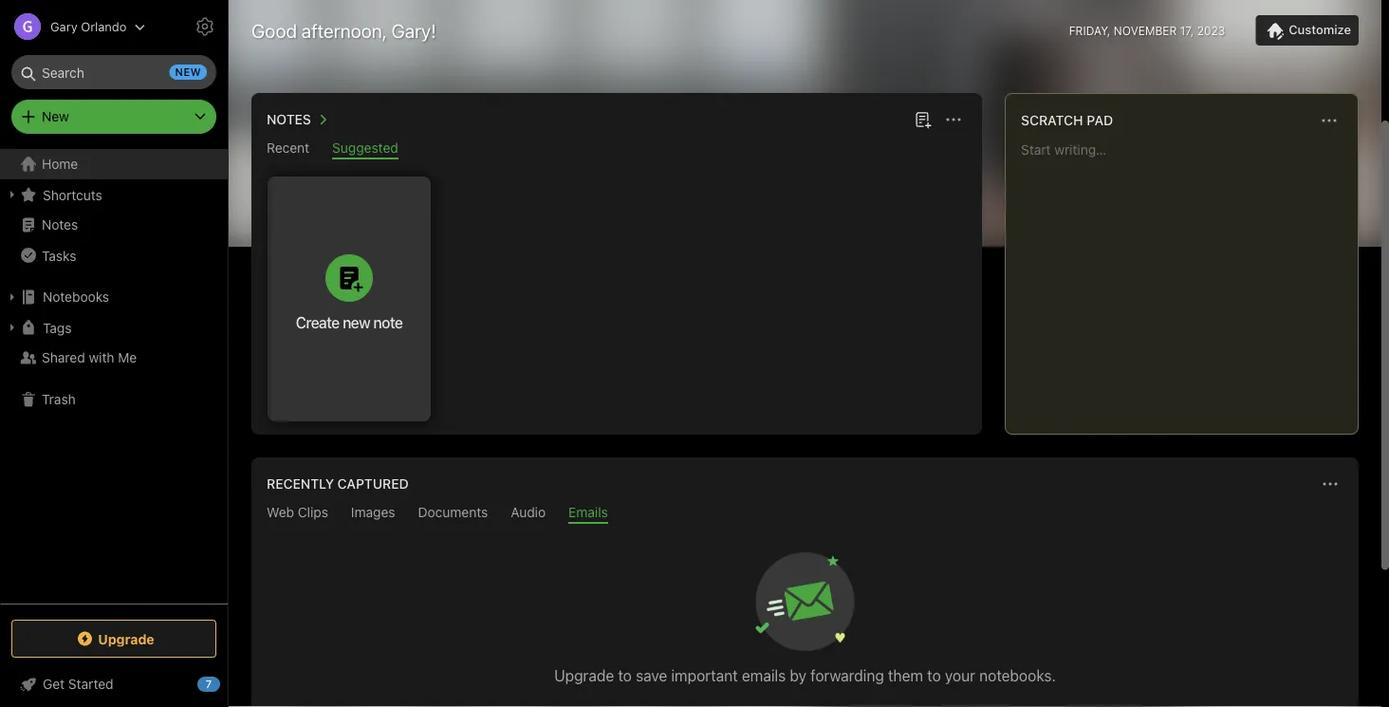 Task type: locate. For each thing, give the bounding box(es) containing it.
new down "settings" icon
[[175, 66, 201, 78]]

2 tab list from the top
[[255, 504, 1355, 524]]

1 vertical spatial new
[[343, 313, 370, 331]]

tab list
[[255, 140, 979, 159], [255, 504, 1355, 524]]

emails tab panel
[[252, 524, 1359, 707]]

0 vertical spatial more actions image
[[942, 108, 965, 131]]

tab list containing recent
[[255, 140, 979, 159]]

1 vertical spatial tab list
[[255, 504, 1355, 524]]

recently captured button
[[263, 473, 409, 495]]

new left note
[[343, 313, 370, 331]]

2 to from the left
[[927, 667, 941, 685]]

scratch pad
[[1021, 112, 1114, 128]]

tab list containing web clips
[[255, 504, 1355, 524]]

notebooks
[[43, 289, 109, 305]]

1 vertical spatial notes
[[42, 217, 78, 233]]

0 vertical spatial notes
[[267, 112, 311, 127]]

upgrade inside upgrade popup button
[[98, 631, 154, 647]]

settings image
[[194, 15, 216, 38]]

notes
[[267, 112, 311, 127], [42, 217, 78, 233]]

tab list for notes
[[255, 140, 979, 159]]

gary!
[[391, 19, 436, 41]]

emails
[[742, 667, 786, 685]]

0 vertical spatial upgrade
[[98, 631, 154, 647]]

more actions image
[[942, 108, 965, 131], [1319, 473, 1342, 495]]

0 vertical spatial tab list
[[255, 140, 979, 159]]

new button
[[11, 100, 216, 134]]

notes up recent
[[267, 112, 311, 127]]

november
[[1114, 24, 1177, 37]]

upgrade for upgrade to save important emails by forwarding them to your notebooks.
[[554, 667, 614, 685]]

1 vertical spatial upgrade
[[554, 667, 614, 685]]

upgrade left save
[[554, 667, 614, 685]]

0 horizontal spatial upgrade
[[98, 631, 154, 647]]

1 horizontal spatial more actions image
[[1319, 473, 1342, 495]]

your
[[945, 667, 976, 685]]

1 horizontal spatial upgrade
[[554, 667, 614, 685]]

More actions field
[[941, 106, 967, 133], [1316, 107, 1343, 134], [1317, 471, 1344, 497]]

new
[[175, 66, 201, 78], [343, 313, 370, 331]]

1 horizontal spatial to
[[927, 667, 941, 685]]

notes link
[[0, 210, 227, 240]]

expand notebooks image
[[5, 289, 20, 305]]

new inside button
[[343, 313, 370, 331]]

upgrade to save important emails by forwarding them to your notebooks.
[[554, 667, 1056, 685]]

upgrade
[[98, 631, 154, 647], [554, 667, 614, 685]]

more actions field for recently captured
[[1317, 471, 1344, 497]]

notes inside tree
[[42, 217, 78, 233]]

shortcuts
[[43, 187, 102, 202]]

0 horizontal spatial notes
[[42, 217, 78, 233]]

scratch pad button
[[1017, 109, 1114, 132]]

suggested tab
[[332, 140, 398, 159]]

orlando
[[81, 19, 127, 34]]

to left your at the bottom of the page
[[927, 667, 941, 685]]

upgrade inside the emails tab panel
[[554, 667, 614, 685]]

upgrade for upgrade
[[98, 631, 154, 647]]

save
[[636, 667, 667, 685]]

1 horizontal spatial new
[[343, 313, 370, 331]]

audio
[[511, 504, 546, 520]]

afternoon,
[[302, 19, 387, 41]]

shared with me link
[[0, 343, 227, 373]]

suggested tab panel
[[252, 159, 982, 435]]

notes inside button
[[267, 112, 311, 127]]

with
[[89, 350, 114, 365]]

documents
[[418, 504, 488, 520]]

0 vertical spatial new
[[175, 66, 201, 78]]

to
[[618, 667, 632, 685], [927, 667, 941, 685]]

captured
[[338, 476, 409, 492]]

0 horizontal spatial to
[[618, 667, 632, 685]]

notes up tasks
[[42, 217, 78, 233]]

get
[[43, 676, 65, 692]]

1 horizontal spatial notes
[[267, 112, 311, 127]]

to left save
[[618, 667, 632, 685]]

customize
[[1289, 23, 1352, 37]]

pad
[[1087, 112, 1114, 128]]

recent tab
[[267, 140, 310, 159]]

0 horizontal spatial new
[[175, 66, 201, 78]]

tree containing home
[[0, 149, 228, 603]]

by
[[790, 667, 807, 685]]

new
[[42, 109, 69, 124]]

1 tab list from the top
[[255, 140, 979, 159]]

web
[[267, 504, 294, 520]]

tree
[[0, 149, 228, 603]]

1 vertical spatial more actions image
[[1319, 473, 1342, 495]]

new inside search box
[[175, 66, 201, 78]]

upgrade up help and learning task checklist field
[[98, 631, 154, 647]]

0 horizontal spatial more actions image
[[942, 108, 965, 131]]

scratch
[[1021, 112, 1083, 128]]

tasks button
[[0, 240, 227, 270]]

gary orlando
[[50, 19, 127, 34]]

shared
[[42, 350, 85, 365]]

recently
[[267, 476, 334, 492]]

documents tab
[[418, 504, 488, 524]]



Task type: vqa. For each thing, say whether or not it's contained in the screenshot.
RECENTLY CAPTURED
yes



Task type: describe. For each thing, give the bounding box(es) containing it.
emails tab
[[569, 504, 608, 524]]

important
[[671, 667, 738, 685]]

started
[[68, 676, 114, 692]]

trash link
[[0, 384, 227, 415]]

clips
[[298, 504, 328, 520]]

audio tab
[[511, 504, 546, 524]]

Help and Learning task checklist field
[[0, 669, 228, 699]]

create new note
[[296, 313, 403, 331]]

expand tags image
[[5, 320, 20, 335]]

new search field
[[25, 55, 207, 89]]

more actions field for scratch pad
[[1316, 107, 1343, 134]]

me
[[118, 350, 137, 365]]

images
[[351, 504, 395, 520]]

trash
[[42, 392, 76, 407]]

create new note button
[[268, 177, 431, 421]]

tags button
[[0, 312, 227, 343]]

17,
[[1180, 24, 1194, 37]]

more actions image
[[1318, 109, 1341, 132]]

Start writing… text field
[[1021, 141, 1357, 419]]

upgrade button
[[11, 620, 216, 658]]

suggested
[[332, 140, 398, 156]]

more actions image inside field
[[1319, 473, 1342, 495]]

web clips tab
[[267, 504, 328, 524]]

images tab
[[351, 504, 395, 524]]

home
[[42, 156, 78, 172]]

shared with me
[[42, 350, 137, 365]]

1 to from the left
[[618, 667, 632, 685]]

7
[[206, 678, 212, 690]]

gary
[[50, 19, 77, 34]]

notebooks link
[[0, 282, 227, 312]]

home link
[[0, 149, 228, 179]]

create
[[296, 313, 339, 331]]

tasks
[[42, 247, 76, 263]]

forwarding
[[811, 667, 884, 685]]

Account field
[[0, 8, 146, 46]]

them
[[888, 667, 923, 685]]

web clips
[[267, 504, 328, 520]]

notes button
[[263, 108, 334, 131]]

friday, november 17, 2023
[[1069, 24, 1226, 37]]

emails
[[569, 504, 608, 520]]

recently captured
[[267, 476, 409, 492]]

recent
[[267, 140, 310, 156]]

friday,
[[1069, 24, 1111, 37]]

get started
[[43, 676, 114, 692]]

tab list for recently captured
[[255, 504, 1355, 524]]

Search text field
[[25, 55, 203, 89]]

notebooks.
[[980, 667, 1056, 685]]

shortcuts button
[[0, 179, 227, 210]]

good
[[252, 19, 297, 41]]

2023
[[1197, 24, 1226, 37]]

note
[[373, 313, 403, 331]]

tags
[[43, 320, 72, 335]]

customize button
[[1256, 15, 1359, 46]]

click to collapse image
[[221, 672, 235, 695]]

good afternoon, gary!
[[252, 19, 436, 41]]



